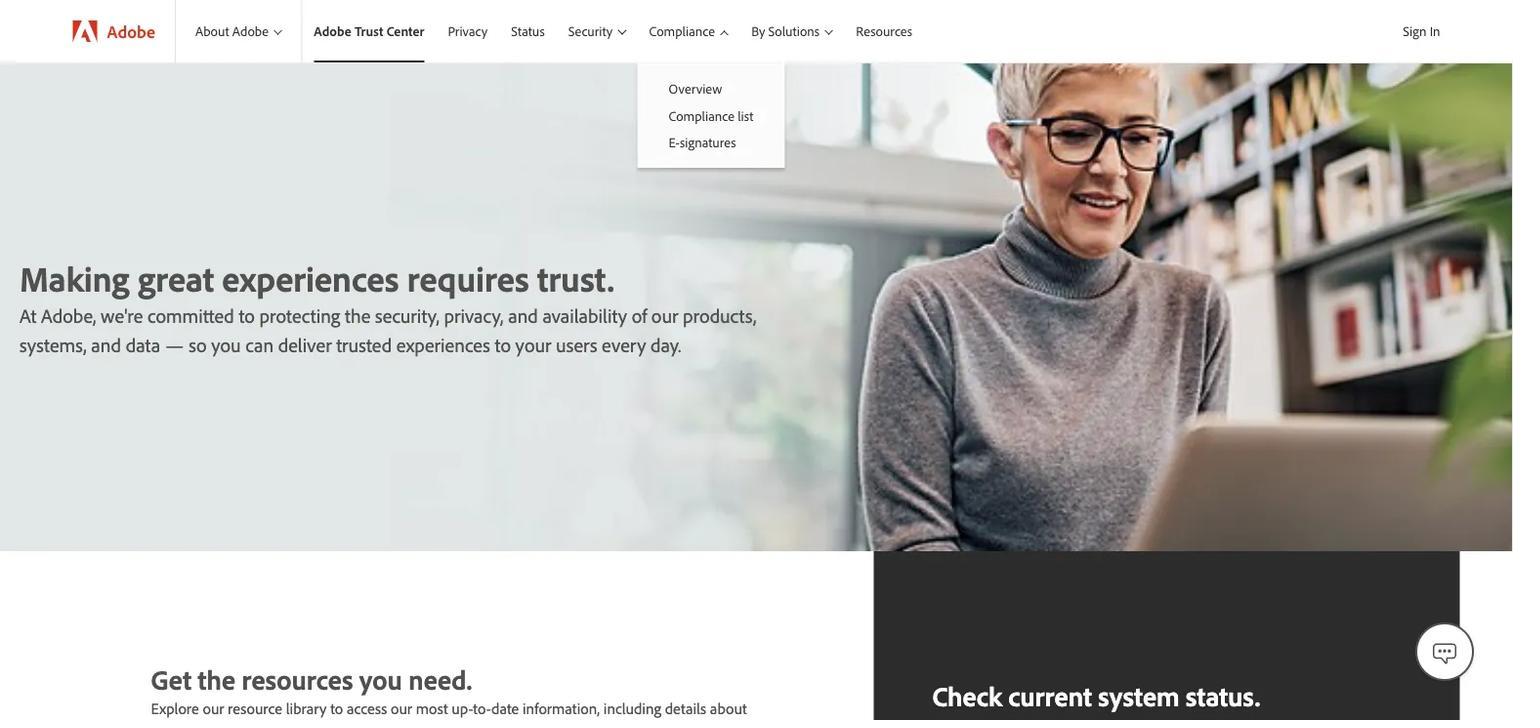 Task type: vqa. For each thing, say whether or not it's contained in the screenshot.
pro.
no



Task type: locate. For each thing, give the bounding box(es) containing it.
so
[[189, 332, 207, 357]]

1 horizontal spatial you
[[359, 662, 402, 697]]

making great experiences requires trust. at adobe, we're committed to protecting the security, privacy, and availability of our products, systems, and data — so you can deliver trusted experiences to your users every day.
[[20, 256, 756, 357]]

0 vertical spatial you
[[211, 332, 241, 357]]

our right access on the left of page
[[391, 700, 412, 719]]

0 vertical spatial the
[[345, 303, 371, 328]]

compliance list link
[[637, 102, 785, 129]]

sign in
[[1403, 22, 1440, 40]]

and
[[508, 303, 538, 328], [91, 332, 121, 357]]

0 vertical spatial compliance
[[649, 23, 715, 40]]

privacy,
[[444, 303, 504, 328]]

experiences
[[222, 256, 399, 300], [396, 332, 490, 357]]

trusted
[[336, 332, 392, 357]]

compliance up "overview"
[[649, 23, 715, 40]]

and up your
[[508, 303, 538, 328]]

0 horizontal spatial the
[[198, 662, 235, 697]]

making
[[20, 256, 129, 300]]

adobe trust center
[[314, 23, 424, 40]]

your
[[515, 332, 551, 357]]

adobe inside dropdown button
[[232, 23, 269, 40]]

about
[[710, 700, 747, 719]]

1 vertical spatial you
[[359, 662, 402, 697]]

to left your
[[495, 332, 511, 357]]

to left access on the left of page
[[330, 700, 343, 719]]

compliance
[[649, 23, 715, 40], [669, 107, 734, 124]]

compliance for compliance
[[649, 23, 715, 40]]

privacy link
[[436, 0, 499, 63]]

1 horizontal spatial to
[[330, 700, 343, 719]]

adobe trust center link
[[302, 0, 436, 63]]

by solutions button
[[740, 0, 844, 63]]

1 vertical spatial compliance
[[669, 107, 734, 124]]

experiences up protecting
[[222, 256, 399, 300]]

0 vertical spatial and
[[508, 303, 538, 328]]

group
[[637, 63, 785, 168]]

trust
[[354, 23, 383, 40]]

compliance up e-signatures
[[669, 107, 734, 124]]

explore
[[151, 700, 199, 719]]

you
[[211, 332, 241, 357], [359, 662, 402, 697]]

compliance inside popup button
[[649, 23, 715, 40]]

2 vertical spatial to
[[330, 700, 343, 719]]

our
[[651, 303, 678, 328], [203, 700, 224, 719], [391, 700, 412, 719]]

trust.
[[537, 256, 614, 300]]

systems,
[[20, 332, 87, 357]]

resources link
[[844, 0, 924, 63]]

date information, including details
[[491, 700, 706, 719]]

our right of
[[651, 303, 678, 328]]

by
[[751, 23, 765, 40]]

adobe
[[107, 20, 155, 42], [232, 23, 269, 40], [314, 23, 351, 40]]

adobe,
[[41, 303, 96, 328]]

you right so
[[211, 332, 241, 357]]

sign in button
[[1399, 15, 1444, 48]]

in
[[1430, 22, 1440, 40]]

and down the we're
[[91, 332, 121, 357]]

adobe left the about
[[107, 20, 155, 42]]

resources
[[856, 23, 912, 40]]

0 horizontal spatial adobe
[[107, 20, 155, 42]]

compliance button
[[637, 0, 740, 63]]

the inside making great experiences requires trust. at adobe, we're committed to protecting the security, privacy, and availability of our products, systems, and data — so you can deliver trusted experiences to your users every day.
[[345, 303, 371, 328]]

1 vertical spatial to
[[495, 332, 511, 357]]

1 vertical spatial and
[[91, 332, 121, 357]]

at
[[20, 303, 36, 328]]

check current system status.
[[932, 679, 1260, 714]]

the
[[345, 303, 371, 328], [198, 662, 235, 697]]

you up access on the left of page
[[359, 662, 402, 697]]

1 horizontal spatial the
[[345, 303, 371, 328]]

solutions
[[768, 23, 820, 40]]

2 horizontal spatial adobe
[[314, 23, 351, 40]]

adobe right the about
[[232, 23, 269, 40]]

experiences down privacy,
[[396, 332, 490, 357]]

adobe inside 'link'
[[314, 23, 351, 40]]

day.
[[651, 332, 681, 357]]

users
[[556, 332, 597, 357]]

to for experiences
[[239, 303, 255, 328]]

1 vertical spatial the
[[198, 662, 235, 697]]

system
[[1098, 679, 1180, 714]]

check
[[932, 679, 1002, 714]]

0 horizontal spatial and
[[91, 332, 121, 357]]

0 vertical spatial to
[[239, 303, 255, 328]]

1 horizontal spatial adobe
[[232, 23, 269, 40]]

2 horizontal spatial our
[[651, 303, 678, 328]]

the up trusted
[[345, 303, 371, 328]]

about
[[195, 23, 229, 40]]

our right explore
[[203, 700, 224, 719]]

adobe left the "trust"
[[314, 23, 351, 40]]

compliance for compliance list
[[669, 107, 734, 124]]

0 horizontal spatial to
[[239, 303, 255, 328]]

0 horizontal spatial you
[[211, 332, 241, 357]]

the right get
[[198, 662, 235, 697]]

1 vertical spatial experiences
[[396, 332, 490, 357]]

to up can
[[239, 303, 255, 328]]

to
[[239, 303, 255, 328], [495, 332, 511, 357], [330, 700, 343, 719]]

to inside get the resources you need. explore our resource library to access our most up-to-date information, including details about
[[330, 700, 343, 719]]

current
[[1008, 679, 1092, 714]]



Task type: describe. For each thing, give the bounding box(es) containing it.
center
[[386, 23, 424, 40]]

overview
[[669, 80, 722, 97]]

get
[[151, 662, 191, 697]]

most up-
[[416, 700, 473, 719]]

to for resources
[[330, 700, 343, 719]]

about adobe button
[[176, 0, 301, 63]]

we're
[[101, 303, 143, 328]]

group containing overview
[[637, 63, 785, 168]]

1 horizontal spatial our
[[391, 700, 412, 719]]

deliver
[[278, 332, 332, 357]]

can
[[245, 332, 274, 357]]

requires
[[407, 256, 529, 300]]

e-
[[669, 134, 680, 151]]

list
[[738, 107, 753, 124]]

e-signatures link
[[637, 129, 785, 156]]

0 vertical spatial experiences
[[222, 256, 399, 300]]

by solutions
[[751, 23, 820, 40]]

adobe for adobe trust center
[[314, 23, 351, 40]]

great
[[137, 256, 214, 300]]

protecting
[[259, 303, 340, 328]]

access
[[347, 700, 387, 719]]

you inside making great experiences requires trust. at adobe, we're committed to protecting the security, privacy, and availability of our products, systems, and data — so you can deliver trusted experiences to your users every day.
[[211, 332, 241, 357]]

adobe link
[[53, 0, 175, 63]]

library
[[286, 700, 327, 719]]

of
[[632, 303, 647, 328]]

get the resources you need. explore our resource library to access our most up-to-date information, including details about
[[151, 662, 747, 721]]

compliance list
[[669, 107, 753, 124]]

privacy
[[448, 23, 488, 40]]

e-signatures
[[669, 134, 736, 151]]

availability
[[543, 303, 627, 328]]

resource
[[228, 700, 282, 719]]

overview link
[[637, 75, 785, 102]]

you inside get the resources you need. explore our resource library to access our most up-to-date information, including details about
[[359, 662, 402, 697]]

security,
[[375, 303, 439, 328]]

our inside making great experiences requires trust. at adobe, we're committed to protecting the security, privacy, and availability of our products, systems, and data — so you can deliver trusted experiences to your users every day.
[[651, 303, 678, 328]]

the inside get the resources you need. explore our resource library to access our most up-to-date information, including details about
[[198, 662, 235, 697]]

2 horizontal spatial to
[[495, 332, 511, 357]]

status link
[[499, 0, 556, 63]]

status.
[[1186, 679, 1260, 714]]

security
[[568, 23, 613, 40]]

signatures
[[680, 134, 736, 151]]

1 horizontal spatial and
[[508, 303, 538, 328]]

need.
[[409, 662, 472, 697]]

products,
[[683, 303, 756, 328]]

committed
[[148, 303, 234, 328]]

status
[[511, 23, 545, 40]]

adobe for adobe
[[107, 20, 155, 42]]

to-
[[473, 700, 491, 719]]

resources
[[242, 662, 353, 697]]

about adobe
[[195, 23, 269, 40]]

sign
[[1403, 22, 1426, 40]]

every
[[602, 332, 646, 357]]

0 horizontal spatial our
[[203, 700, 224, 719]]

data —
[[126, 332, 184, 357]]

security button
[[556, 0, 637, 63]]



